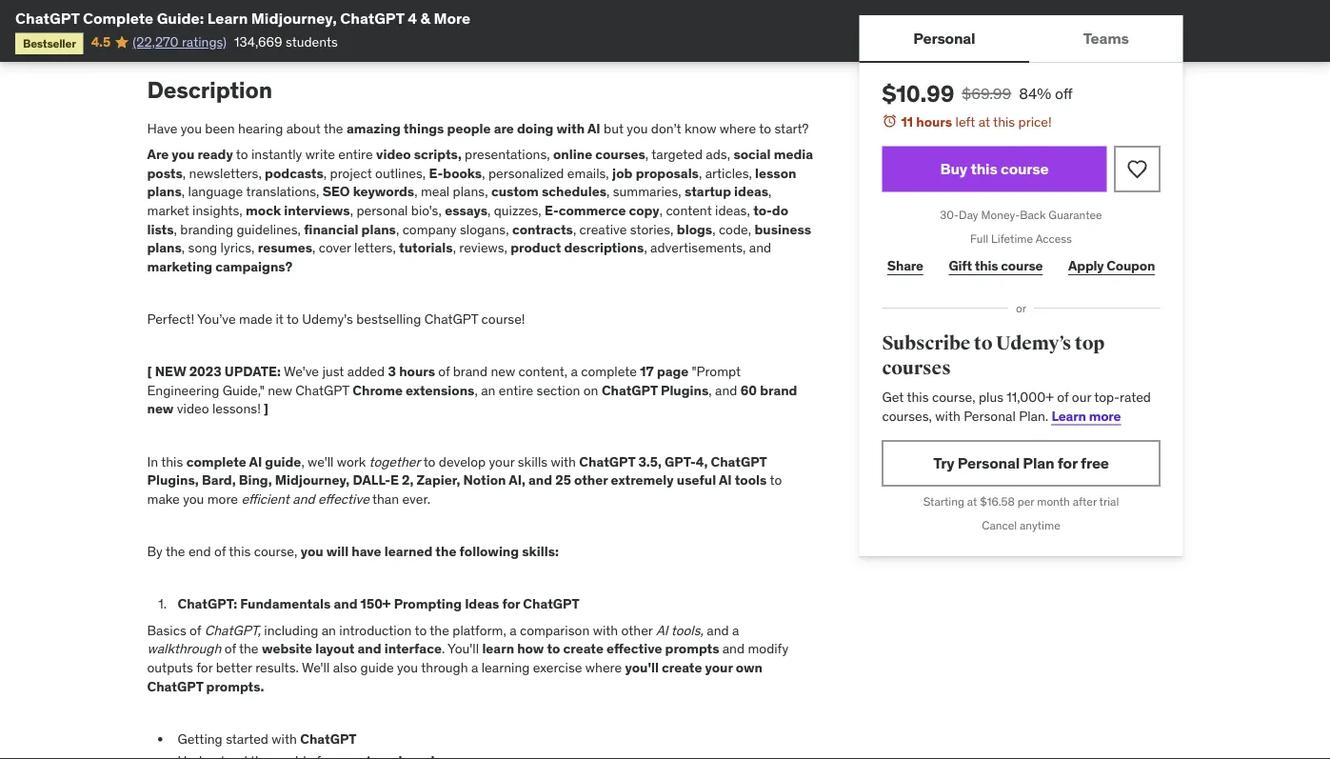 Task type: vqa. For each thing, say whether or not it's contained in the screenshot.
plans associated with business plans
yes



Task type: describe. For each thing, give the bounding box(es) containing it.
bard,
[[202, 472, 236, 489]]

targeted
[[652, 146, 703, 163]]

0 vertical spatial midjourney,
[[251, 8, 337, 28]]

emails,
[[567, 165, 609, 182]]

alarm image
[[882, 113, 898, 129]]

0 horizontal spatial brand
[[453, 363, 488, 380]]

.
[[442, 641, 445, 658]]

have
[[147, 120, 177, 137]]

guide inside and modify outputs for better results. we'll also guide you through a learning exercise where
[[360, 659, 394, 676]]

and inside and modify outputs for better results. we'll also guide you through a learning exercise where
[[723, 641, 745, 658]]

bestseller
[[23, 36, 76, 50]]

write
[[305, 146, 335, 163]]

gift this course link
[[944, 247, 1048, 285]]

no
[[178, 6, 195, 23]]

11,000+
[[1007, 388, 1054, 406]]

this right end
[[229, 543, 251, 560]]

plus
[[979, 388, 1004, 406]]

0 vertical spatial at
[[979, 113, 990, 130]]

don't
[[651, 120, 682, 137]]

learned
[[384, 543, 433, 560]]

chatgpt,
[[204, 622, 261, 639]]

, branding guidelines, financial plans , company slogans, contracts , creative stories, blogs , code,
[[174, 221, 755, 238]]

you left been
[[181, 120, 202, 137]]

this for gift this course
[[975, 257, 999, 274]]

presentations,
[[465, 146, 550, 163]]

getting started with chatgpt
[[178, 730, 357, 748]]

for for try
[[1058, 453, 1078, 473]]

new left content,
[[491, 363, 515, 380]]

plans,
[[453, 184, 488, 201]]

0 vertical spatial e-
[[429, 165, 443, 182]]

gift this course
[[949, 257, 1043, 274]]

plans for business plans
[[147, 240, 182, 257]]

extensions
[[406, 382, 475, 399]]

ideas,
[[715, 202, 750, 219]]

you left don't
[[627, 120, 648, 137]]

business plans
[[147, 221, 812, 257]]

the right learned
[[436, 543, 457, 560]]

to-do lists
[[147, 202, 789, 238]]

the up .
[[430, 622, 449, 639]]

personalized
[[489, 165, 564, 182]]

useful
[[677, 472, 716, 489]]

chatgpt up the extremely at bottom
[[579, 453, 636, 470]]

1 vertical spatial an
[[481, 382, 496, 399]]

cancel
[[982, 518, 1017, 533]]

4,
[[696, 453, 708, 470]]

outlines,
[[375, 165, 426, 182]]

learn more link
[[1052, 407, 1121, 424]]

subscribe to udemy's top courses
[[882, 332, 1105, 380]]

learn inside 'no prior experience with ai or programming is needed, but an eagerness to learn and explore new technologies is a plus!'
[[625, 6, 655, 23]]

60 brand new
[[147, 382, 798, 418]]

1 horizontal spatial e-
[[545, 202, 559, 219]]

money-
[[981, 208, 1020, 222]]

resumes
[[258, 240, 312, 257]]

tab list containing personal
[[860, 15, 1183, 63]]

rated
[[1120, 388, 1151, 406]]

company
[[403, 221, 457, 238]]

lists
[[147, 221, 174, 238]]

wishlist image
[[1126, 158, 1149, 181]]

11
[[901, 113, 913, 130]]

more inside to make you more
[[207, 490, 238, 508]]

hearing
[[238, 120, 283, 137]]

ideas
[[734, 184, 769, 201]]

project
[[330, 165, 372, 182]]

guidelines,
[[237, 221, 301, 238]]

an inside 'no prior experience with ai or programming is needed, but an eagerness to learn and explore new technologies is a plus!'
[[527, 6, 542, 23]]

you inside to make you more
[[183, 490, 204, 508]]

chatgpt up bestseller on the left
[[15, 8, 79, 28]]

in
[[147, 453, 158, 470]]

an inside basics of chatgpt, including an introduction to the platform, a comparison with other ai tools, and a walkthrough of the website layout and interface . you'll learn how to create effective prompts
[[322, 622, 336, 639]]

get this course, plus 11,000+ of our top-rated courses, with personal plan.
[[882, 388, 1151, 424]]

, song lyrics, resumes , cover letters, tutorials , reviews, product descriptions , advertisements, and marketing campaigns?
[[147, 240, 772, 275]]

lifetime
[[992, 231, 1033, 246]]

for for and
[[196, 659, 213, 676]]

custom
[[491, 184, 539, 201]]

a up own
[[732, 622, 739, 639]]

the up "better"
[[239, 641, 259, 658]]

0 vertical spatial hours
[[916, 113, 953, 130]]

to left start?
[[759, 120, 771, 137]]

this for in this complete ai guide , we'll work together to develop your skills with
[[161, 453, 183, 470]]

started
[[226, 730, 269, 748]]

share
[[887, 257, 924, 274]]

chatgpt complete guide: learn midjourney, chatgpt 4 & more
[[15, 8, 471, 28]]

content
[[666, 202, 712, 219]]

you'll
[[448, 641, 479, 658]]

xsmall image
[[147, 5, 162, 24]]

to inside to make you more
[[770, 472, 782, 489]]

plus!
[[281, 24, 309, 41]]

1 horizontal spatial but
[[604, 120, 624, 137]]

and right tools,
[[707, 622, 729, 639]]

have you been hearing about the amazing things people are doing with ai but you don't know where to start?
[[147, 120, 809, 137]]

the up write
[[324, 120, 343, 137]]

of inside get this course, plus 11,000+ of our top-rated courses, with personal plan.
[[1057, 388, 1069, 406]]

plan.
[[1019, 407, 1049, 424]]

mock
[[246, 202, 281, 219]]

chatgpt left course!
[[425, 311, 478, 328]]

bing,
[[239, 472, 272, 489]]

0 horizontal spatial learn
[[207, 8, 248, 28]]

chatgpt down 17
[[602, 382, 658, 399]]

just
[[322, 363, 344, 380]]

of up walkthrough
[[190, 622, 201, 639]]

, newsletters, podcasts , project outlines, e-books , personalized emails, job proposals , articles,
[[183, 165, 752, 182]]

a inside 'no prior experience with ai or programming is needed, but an eagerness to learn and explore new technologies is a plus!'
[[271, 24, 278, 41]]

coupon
[[1107, 257, 1155, 274]]

, market insights,
[[147, 184, 772, 219]]

teams button
[[1030, 15, 1183, 61]]

our
[[1072, 388, 1092, 406]]

1 vertical spatial or
[[1016, 301, 1027, 315]]

ideas
[[465, 596, 499, 613]]

0 vertical spatial effective
[[318, 490, 369, 508]]

of right end
[[214, 543, 226, 560]]

are
[[147, 146, 169, 163]]

and down introduction
[[358, 641, 382, 658]]

prompts
[[665, 641, 720, 658]]

learn more
[[1052, 407, 1121, 424]]

are you ready to instantly write entire video scripts, presentations, online courses , targeted ads,
[[147, 146, 734, 163]]

mock interviews , personal bio's, essays , quizzes, e-commerce copy , content ideas,
[[246, 202, 753, 219]]

1 vertical spatial plans
[[362, 221, 396, 238]]

course for buy this course
[[1001, 159, 1049, 179]]

this left "price!"
[[993, 113, 1015, 130]]

ai inside 'no prior experience with ai or programming is needed, but an eagerness to learn and explore new technologies is a plus!'
[[326, 6, 338, 23]]

create inside you'll create your own chatgpt prompts.
[[662, 659, 702, 676]]

personal inside get this course, plus 11,000+ of our top-rated courses, with personal plan.
[[964, 407, 1016, 424]]

1 vertical spatial course,
[[254, 543, 297, 560]]

with up 25
[[551, 453, 576, 470]]

0 vertical spatial is
[[440, 6, 450, 23]]

your inside you'll create your own chatgpt prompts.
[[705, 659, 733, 676]]

gpt-
[[665, 453, 696, 470]]

apply
[[1069, 257, 1104, 274]]

ai inside chatgpt 3.5, gpt-4, chatgpt plugins, bard, bing, midjourney, dall-e 2, zapier, notion ai, and 25 other extremely useful ai tools
[[719, 472, 732, 489]]

full
[[971, 231, 989, 246]]

new inside 60 brand new
[[147, 401, 174, 418]]

17
[[640, 363, 654, 380]]

[ new 2023 update: we've just added 3 hours of brand new content, a complete 17 page
[[147, 363, 692, 380]]

1 horizontal spatial for
[[502, 596, 520, 613]]

schedules
[[542, 184, 607, 201]]

ever.
[[402, 490, 430, 508]]

udemy's
[[302, 311, 353, 328]]

scripts,
[[414, 146, 462, 163]]

new inside "prompt engineering guide," new chatgpt
[[268, 382, 292, 399]]

day
[[959, 208, 979, 222]]

are
[[494, 120, 514, 137]]

chatgpt inside "prompt engineering guide," new chatgpt
[[295, 382, 350, 399]]

modify
[[748, 641, 789, 658]]

a right platform, in the left bottom of the page
[[510, 622, 517, 639]]

chatgpt up comparison
[[523, 596, 580, 613]]

tools
[[735, 472, 767, 489]]

with inside 'no prior experience with ai or programming is needed, but an eagerness to learn and explore new technologies is a plus!'
[[298, 6, 323, 23]]

, language translations, seo keywords , meal plans, custom schedules , summaries, startup ideas
[[182, 184, 769, 201]]

1 vertical spatial video
[[177, 401, 209, 418]]

84%
[[1019, 83, 1052, 103]]



Task type: locate. For each thing, give the bounding box(es) containing it.
e- up meal
[[429, 165, 443, 182]]

per
[[1018, 494, 1035, 509]]

1 vertical spatial other
[[621, 622, 653, 639]]

with
[[298, 6, 323, 23], [557, 120, 585, 137], [936, 407, 961, 424], [551, 453, 576, 470], [593, 622, 618, 639], [272, 730, 297, 748]]

and inside chatgpt 3.5, gpt-4, chatgpt plugins, bard, bing, midjourney, dall-e 2, zapier, notion ai, and 25 other extremely useful ai tools
[[529, 472, 553, 489]]

to inside 'no prior experience with ai or programming is needed, but an eagerness to learn and explore new technologies is a plus!'
[[610, 6, 622, 23]]

an up "layout"
[[322, 622, 336, 639]]

instantly
[[251, 146, 302, 163]]

udemy's
[[996, 332, 1072, 355]]

0 horizontal spatial video
[[177, 401, 209, 418]]

website
[[262, 641, 312, 658]]

personal inside button
[[914, 28, 976, 48]]

a inside and modify outputs for better results. we'll also guide you through a learning exercise where
[[471, 659, 478, 676]]

$16.58
[[980, 494, 1015, 509]]

personal up $10.99
[[914, 28, 976, 48]]

courses down subscribe
[[882, 356, 951, 380]]

1 vertical spatial effective
[[607, 641, 662, 658]]

course up back
[[1001, 159, 1049, 179]]

and up own
[[723, 641, 745, 658]]

plans inside lesson plans
[[147, 184, 182, 201]]

0 vertical spatial learn
[[625, 6, 655, 23]]

of down chatgpt,
[[224, 641, 236, 658]]

getting
[[178, 730, 223, 748]]

essays
[[445, 202, 488, 219]]

new down engineering
[[147, 401, 174, 418]]

you've
[[197, 311, 236, 328]]

a up section
[[571, 363, 578, 380]]

0 vertical spatial where
[[720, 120, 756, 137]]

learning
[[482, 659, 530, 676]]

learn up the ratings)
[[207, 8, 248, 28]]

and right efficient
[[293, 490, 315, 508]]

1 horizontal spatial learn
[[1052, 407, 1086, 424]]

3.5,
[[639, 453, 662, 470]]

0 horizontal spatial create
[[563, 641, 604, 658]]

brand up 60 brand new
[[453, 363, 488, 380]]

0 horizontal spatial or
[[341, 6, 353, 23]]

to right "it"
[[287, 311, 299, 328]]

with inside get this course, plus 11,000+ of our top-rated courses, with personal plan.
[[936, 407, 961, 424]]

job
[[612, 165, 633, 182]]

or up udemy's
[[1016, 301, 1027, 315]]

course inside buy this course 'button'
[[1001, 159, 1049, 179]]

and modify outputs for better results. we'll also guide you through a learning exercise where
[[147, 641, 789, 676]]

to up zapier,
[[424, 453, 436, 470]]

0 horizontal spatial course,
[[254, 543, 297, 560]]

1 horizontal spatial where
[[720, 120, 756, 137]]

but inside 'no prior experience with ai or programming is needed, but an eagerness to learn and explore new technologies is a plus!'
[[504, 6, 524, 23]]

0 horizontal spatial but
[[504, 6, 524, 23]]

0 horizontal spatial learn
[[482, 641, 514, 658]]

you left will
[[301, 543, 323, 560]]

startup
[[685, 184, 731, 201]]

entire down content,
[[499, 382, 534, 399]]

0 vertical spatial an
[[527, 6, 542, 23]]

&
[[421, 8, 430, 28]]

ai up students
[[326, 6, 338, 23]]

(22,270
[[133, 33, 179, 50]]

with right started at left
[[272, 730, 297, 748]]

0 horizontal spatial your
[[489, 453, 515, 470]]

more
[[1089, 407, 1121, 424], [207, 490, 238, 508]]

course for gift this course
[[1001, 257, 1043, 274]]

to up interface on the bottom left
[[415, 622, 427, 639]]

your up ai,
[[489, 453, 515, 470]]

podcasts
[[265, 165, 324, 182]]

e- up contracts in the left of the page
[[545, 202, 559, 219]]

letters,
[[354, 240, 396, 257]]

3
[[388, 363, 396, 380]]

create up exercise
[[563, 641, 604, 658]]

you inside and modify outputs for better results. we'll also guide you through a learning exercise where
[[397, 659, 418, 676]]

, inside , market insights,
[[769, 184, 772, 201]]

this
[[993, 113, 1015, 130], [971, 159, 998, 179], [975, 257, 999, 274], [907, 388, 929, 406], [161, 453, 183, 470], [229, 543, 251, 560]]

effective down dall-
[[318, 490, 369, 508]]

30-
[[940, 208, 959, 222]]

ai up bing,
[[249, 453, 262, 470]]

fundamentals
[[240, 596, 331, 613]]

0 horizontal spatial for
[[196, 659, 213, 676]]

midjourney, up 134,669 students in the top left of the page
[[251, 8, 337, 28]]

you'll
[[625, 659, 659, 676]]

guide:
[[157, 8, 204, 28]]

1 vertical spatial is
[[258, 24, 267, 41]]

1 vertical spatial entire
[[499, 382, 534, 399]]

complete
[[83, 8, 153, 28]]

by
[[147, 543, 163, 560]]

course, up fundamentals
[[254, 543, 297, 560]]

and down "prompt
[[715, 382, 738, 399]]

0 vertical spatial courses
[[595, 146, 646, 163]]

your left own
[[705, 659, 733, 676]]

0 horizontal spatial guide
[[265, 453, 301, 470]]

1 vertical spatial at
[[967, 494, 978, 509]]

ai up online at left top
[[588, 120, 601, 137]]

new up ]
[[268, 382, 292, 399]]

to up the newsletters,
[[236, 146, 248, 163]]

chrome extensions , an entire section on chatgpt plugins , and
[[350, 382, 741, 399]]

this right gift
[[975, 257, 999, 274]]

plans down personal
[[362, 221, 396, 238]]

1 horizontal spatial your
[[705, 659, 733, 676]]

1 horizontal spatial at
[[979, 113, 990, 130]]

the
[[324, 120, 343, 137], [166, 543, 185, 560], [436, 543, 457, 560], [430, 622, 449, 639], [239, 641, 259, 658]]

0 horizontal spatial courses
[[595, 146, 646, 163]]

teams
[[1084, 28, 1129, 48]]

share button
[[882, 247, 929, 285]]

0 vertical spatial more
[[1089, 407, 1121, 424]]

following
[[460, 543, 519, 560]]

the right the by at bottom
[[166, 543, 185, 560]]

1 horizontal spatial guide
[[360, 659, 394, 676]]

other right 25
[[574, 472, 608, 489]]

chatgpt left the 4
[[340, 8, 404, 28]]

new 2023
[[155, 363, 222, 380]]

midjourney,
[[251, 8, 337, 28], [275, 472, 350, 489]]

effective inside basics of chatgpt, including an introduction to the platform, a comparison with other ai tools, and a walkthrough of the website layout and interface . you'll learn how to create effective prompts
[[607, 641, 662, 658]]

articles,
[[705, 165, 752, 182]]

1 vertical spatial course
[[1001, 257, 1043, 274]]

1 horizontal spatial other
[[621, 622, 653, 639]]

create inside basics of chatgpt, including an introduction to the platform, a comparison with other ai tools, and a walkthrough of the website layout and interface . you'll learn how to create effective prompts
[[563, 641, 604, 658]]

other
[[574, 472, 608, 489], [621, 622, 653, 639]]

more down top-
[[1089, 407, 1121, 424]]

back
[[1020, 208, 1046, 222]]

0 horizontal spatial more
[[207, 490, 238, 508]]

other inside chatgpt 3.5, gpt-4, chatgpt plugins, bard, bing, midjourney, dall-e 2, zapier, notion ai, and 25 other extremely useful ai tools
[[574, 472, 608, 489]]

how
[[517, 641, 544, 658]]

1 vertical spatial more
[[207, 490, 238, 508]]

more down bard,
[[207, 490, 238, 508]]

through
[[421, 659, 468, 676]]

translations,
[[246, 184, 319, 201]]

2 vertical spatial plans
[[147, 240, 182, 257]]

0 horizontal spatial complete
[[186, 453, 246, 470]]

month
[[1037, 494, 1070, 509]]

we'll
[[308, 453, 334, 470]]

for left "free"
[[1058, 453, 1078, 473]]

midjourney, inside chatgpt 3.5, gpt-4, chatgpt plugins, bard, bing, midjourney, dall-e 2, zapier, notion ai, and 25 other extremely useful ai tools
[[275, 472, 350, 489]]

complete up bard,
[[186, 453, 246, 470]]

and down skills
[[529, 472, 553, 489]]

guarantee
[[1049, 208, 1103, 222]]

learn right eagerness
[[625, 6, 655, 23]]

1 horizontal spatial an
[[481, 382, 496, 399]]

of up extensions
[[438, 363, 450, 380]]

2 horizontal spatial an
[[527, 6, 542, 23]]

lyrics,
[[221, 240, 255, 257]]

lesson plans
[[147, 165, 797, 201]]

0 vertical spatial other
[[574, 472, 608, 489]]

brand right 60
[[760, 382, 798, 399]]

and left 150+ at the left bottom
[[334, 596, 358, 613]]

this for get this course, plus 11,000+ of our top-rated courses, with personal plan.
[[907, 388, 929, 406]]

ai left tools
[[719, 472, 732, 489]]

skills:
[[522, 543, 559, 560]]

courses inside subscribe to udemy's top courses
[[882, 356, 951, 380]]

new inside 'no prior experience with ai or programming is needed, but an eagerness to learn and explore new technologies is a plus!'
[[731, 6, 755, 23]]

1 horizontal spatial more
[[1089, 407, 1121, 424]]

personal down the plus
[[964, 407, 1016, 424]]

for
[[1058, 453, 1078, 473], [502, 596, 520, 613], [196, 659, 213, 676]]

midjourney, down we'll
[[275, 472, 350, 489]]

contracts
[[512, 221, 573, 238]]

effective up the you'll
[[607, 641, 662, 658]]

1 vertical spatial create
[[662, 659, 702, 676]]

learn inside basics of chatgpt, including an introduction to the platform, a comparison with other ai tools, and a walkthrough of the website layout and interface . you'll learn how to create effective prompts
[[482, 641, 514, 658]]

0 horizontal spatial at
[[967, 494, 978, 509]]

1 horizontal spatial create
[[662, 659, 702, 676]]

for right ideas
[[502, 596, 520, 613]]

to right tools
[[770, 472, 782, 489]]

perfect! you've made it to udemy's bestselling chatgpt course!
[[147, 311, 525, 328]]

course down lifetime
[[1001, 257, 1043, 274]]

needed,
[[453, 6, 501, 23]]

this up the courses,
[[907, 388, 929, 406]]

lessons!
[[212, 401, 261, 418]]

is down experience
[[258, 24, 267, 41]]

where up social
[[720, 120, 756, 137]]

chatgpt inside you'll create your own chatgpt prompts.
[[147, 678, 203, 695]]

0 vertical spatial create
[[563, 641, 604, 658]]

chatgpt down we'll
[[300, 730, 357, 748]]

brand inside 60 brand new
[[760, 382, 798, 399]]

dall-
[[353, 472, 390, 489]]

this inside 'button'
[[971, 159, 998, 179]]

chatgpt down just on the left
[[295, 382, 350, 399]]

with up online at left top
[[557, 120, 585, 137]]

but right needed,
[[504, 6, 524, 23]]

of
[[438, 363, 450, 380], [1057, 388, 1069, 406], [214, 543, 226, 560], [190, 622, 201, 639], [224, 641, 236, 658]]

advertisements,
[[651, 240, 746, 257]]

plan
[[1023, 453, 1055, 473]]

for inside and modify outputs for better results. we'll also guide you through a learning exercise where
[[196, 659, 213, 676]]

descriptions
[[564, 240, 644, 257]]

reviews,
[[459, 240, 507, 257]]

to down comparison
[[547, 641, 560, 658]]

0 vertical spatial but
[[504, 6, 524, 23]]

of left our at bottom right
[[1057, 388, 1069, 406]]

2 horizontal spatial for
[[1058, 453, 1078, 473]]

plans inside business plans
[[147, 240, 182, 257]]

and inside 'no prior experience with ai or programming is needed, but an eagerness to learn and explore new technologies is a plus!'
[[658, 6, 681, 23]]

bestselling
[[356, 311, 421, 328]]

1 horizontal spatial video
[[376, 146, 411, 163]]

introduction
[[339, 622, 412, 639]]

video up outlines,
[[376, 146, 411, 163]]

gift
[[949, 257, 972, 274]]

an right extensions
[[481, 382, 496, 399]]

complete up on
[[581, 363, 637, 380]]

2 vertical spatial for
[[196, 659, 213, 676]]

added
[[347, 363, 385, 380]]

1 horizontal spatial course,
[[932, 388, 976, 406]]

course inside gift this course link
[[1001, 257, 1043, 274]]

tab list
[[860, 15, 1183, 63]]

together
[[369, 453, 421, 470]]

create down prompts
[[662, 659, 702, 676]]

trial
[[1100, 494, 1119, 509]]

guide right also
[[360, 659, 394, 676]]

proposals
[[636, 165, 699, 182]]

notion
[[463, 472, 506, 489]]

1 horizontal spatial brand
[[760, 382, 798, 399]]

1 horizontal spatial courses
[[882, 356, 951, 380]]

0 vertical spatial personal
[[914, 28, 976, 48]]

0 vertical spatial plans
[[147, 184, 182, 201]]

course, inside get this course, plus 11,000+ of our top-rated courses, with personal plan.
[[932, 388, 976, 406]]

but up job
[[604, 120, 624, 137]]

a down "you'll"
[[471, 659, 478, 676]]

you down interface on the bottom left
[[397, 659, 418, 676]]

1 vertical spatial but
[[604, 120, 624, 137]]

0 vertical spatial learn
[[207, 8, 248, 28]]

plans for lesson plans
[[147, 184, 182, 201]]

chatgpt down outputs
[[147, 678, 203, 695]]

or inside 'no prior experience with ai or programming is needed, but an eagerness to learn and explore new technologies is a plus!'
[[341, 6, 353, 23]]

0 vertical spatial or
[[341, 6, 353, 23]]

0 vertical spatial brand
[[453, 363, 488, 380]]

0 vertical spatial for
[[1058, 453, 1078, 473]]

this for buy this course
[[971, 159, 998, 179]]

effective
[[318, 490, 369, 508], [607, 641, 662, 658]]

stories,
[[630, 221, 674, 238]]

1 horizontal spatial complete
[[581, 363, 637, 380]]

to right eagerness
[[610, 6, 622, 23]]

to left udemy's
[[974, 332, 993, 355]]

explore
[[684, 6, 728, 23]]

guide up bing,
[[265, 453, 301, 470]]

programming
[[356, 6, 437, 23]]

e
[[390, 472, 399, 489]]

a left 'plus!'
[[271, 24, 278, 41]]

entire
[[338, 146, 373, 163], [499, 382, 534, 399]]

0 vertical spatial complete
[[581, 363, 637, 380]]

summaries,
[[613, 184, 682, 201]]

know
[[685, 120, 717, 137]]

1 vertical spatial complete
[[186, 453, 246, 470]]

0 horizontal spatial where
[[586, 659, 622, 676]]

other inside basics of chatgpt, including an introduction to the platform, a comparison with other ai tools, and a walkthrough of the website layout and interface . you'll learn how to create effective prompts
[[621, 622, 653, 639]]

0 vertical spatial guide
[[265, 453, 301, 470]]

at left '$16.58'
[[967, 494, 978, 509]]

buy this course
[[941, 159, 1049, 179]]

2 vertical spatial an
[[322, 622, 336, 639]]

1 vertical spatial personal
[[964, 407, 1016, 424]]

1 horizontal spatial effective
[[607, 641, 662, 658]]

code,
[[719, 221, 752, 238]]

plans down posts
[[147, 184, 182, 201]]

0 vertical spatial course
[[1001, 159, 1049, 179]]

2 vertical spatial personal
[[958, 453, 1020, 473]]

where inside and modify outputs for better results. we'll also guide you through a learning exercise where
[[586, 659, 622, 676]]

newsletters,
[[189, 165, 262, 182]]

1 vertical spatial brand
[[760, 382, 798, 399]]

1 vertical spatial hours
[[399, 363, 435, 380]]

hours
[[916, 113, 953, 130], [399, 363, 435, 380]]

this inside get this course, plus 11,000+ of our top-rated courses, with personal plan.
[[907, 388, 929, 406]]

entire up project
[[338, 146, 373, 163]]

1 horizontal spatial hours
[[916, 113, 953, 130]]

for inside the try personal plan for free link
[[1058, 453, 1078, 473]]

left
[[956, 113, 976, 130]]

0 vertical spatial entire
[[338, 146, 373, 163]]

ai left tools,
[[656, 622, 668, 639]]

chatgpt up tools
[[711, 453, 767, 470]]

0 horizontal spatial hours
[[399, 363, 435, 380]]

at right left
[[979, 113, 990, 130]]

1 vertical spatial learn
[[482, 641, 514, 658]]

1 vertical spatial e-
[[545, 202, 559, 219]]

ads,
[[706, 146, 731, 163]]

and down business
[[749, 240, 772, 257]]

0 vertical spatial your
[[489, 453, 515, 470]]

chatgpt:
[[178, 596, 237, 613]]

1 horizontal spatial is
[[440, 6, 450, 23]]

0 horizontal spatial effective
[[318, 490, 369, 508]]

off
[[1055, 83, 1073, 103]]

1 vertical spatial midjourney,
[[275, 472, 350, 489]]

you right are
[[172, 146, 195, 163]]

for down walkthrough
[[196, 659, 213, 676]]

copy
[[629, 202, 660, 219]]

to inside subscribe to udemy's top courses
[[974, 332, 993, 355]]

or left programming
[[341, 6, 353, 23]]

0 horizontal spatial is
[[258, 24, 267, 41]]

with right the courses,
[[936, 407, 961, 424]]

1 horizontal spatial learn
[[625, 6, 655, 23]]

1 vertical spatial guide
[[360, 659, 394, 676]]

0 horizontal spatial entire
[[338, 146, 373, 163]]

at inside starting at $16.58 per month after trial cancel anytime
[[967, 494, 978, 509]]

after
[[1073, 494, 1097, 509]]

0 vertical spatial video
[[376, 146, 411, 163]]

$10.99 $69.99 84% off
[[882, 79, 1073, 108]]

1 vertical spatial learn
[[1052, 407, 1086, 424]]

1 vertical spatial where
[[586, 659, 622, 676]]

0 horizontal spatial an
[[322, 622, 336, 639]]

ai inside basics of chatgpt, including an introduction to the platform, a comparison with other ai tools, and a walkthrough of the website layout and interface . you'll learn how to create effective prompts
[[656, 622, 668, 639]]

new right explore
[[731, 6, 755, 23]]

and inside , song lyrics, resumes , cover letters, tutorials , reviews, product descriptions , advertisements, and marketing campaigns?
[[749, 240, 772, 257]]

0 vertical spatial course,
[[932, 388, 976, 406]]

on
[[584, 382, 599, 399]]

0 horizontal spatial e-
[[429, 165, 443, 182]]

product
[[511, 240, 561, 257]]

"prompt
[[692, 363, 741, 380]]

with inside basics of chatgpt, including an introduction to the platform, a comparison with other ai tools, and a walkthrough of the website layout and interface . you'll learn how to create effective prompts
[[593, 622, 618, 639]]

1 vertical spatial for
[[502, 596, 520, 613]]

1 vertical spatial courses
[[882, 356, 951, 380]]

try personal plan for free link
[[882, 440, 1161, 486]]

insights,
[[192, 202, 243, 219]]

learn up learning
[[482, 641, 514, 658]]



